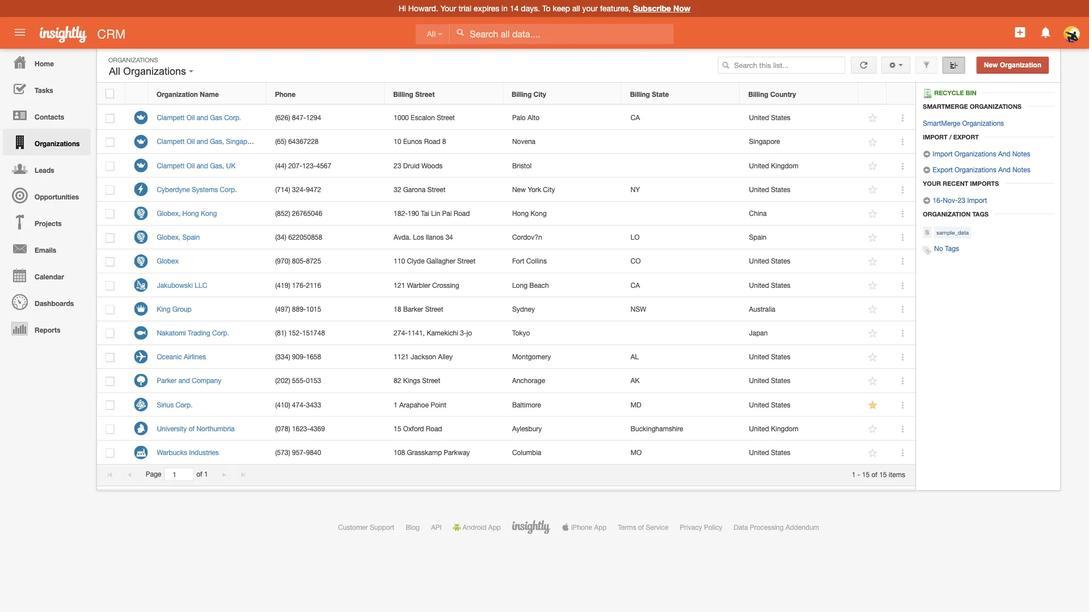 Task type: vqa. For each thing, say whether or not it's contained in the screenshot.
Al Cell
yes



Task type: describe. For each thing, give the bounding box(es) containing it.
8725
[[306, 257, 321, 265]]

82
[[394, 377, 401, 385]]

systems
[[192, 186, 218, 194]]

subscribe now link
[[633, 4, 691, 13]]

corp. right systems
[[220, 186, 237, 194]]

1 spain from the left
[[182, 234, 200, 241]]

app for iphone app
[[594, 524, 607, 532]]

new organization
[[984, 61, 1042, 69]]

imports
[[971, 180, 999, 187]]

warbucks industries link
[[157, 449, 225, 457]]

notes for export organizations and notes
[[1013, 166, 1031, 174]]

nsw cell
[[622, 298, 741, 322]]

1294
[[306, 114, 321, 122]]

0 horizontal spatial export
[[933, 166, 953, 174]]

1623-
[[292, 425, 310, 433]]

days.
[[521, 4, 540, 13]]

15 inside cell
[[394, 425, 401, 433]]

bristol cell
[[504, 154, 622, 178]]

16-nov-23 import link
[[923, 196, 988, 205]]

gas, for singapore
[[210, 138, 224, 146]]

parkway
[[444, 449, 470, 457]]

(334) 909-1658 cell
[[267, 346, 385, 370]]

emails
[[35, 246, 56, 254]]

18 barker street cell
[[385, 298, 504, 322]]

novena
[[512, 138, 536, 146]]

follow image for nsw
[[868, 305, 879, 315]]

(419) 176-2116 cell
[[267, 274, 385, 298]]

847-
[[292, 114, 306, 122]]

row containing warbucks industries
[[97, 441, 916, 465]]

united for bristol
[[749, 162, 769, 170]]

united for baltimore
[[749, 401, 769, 409]]

15 oxford road cell
[[385, 417, 504, 441]]

globex, hong kong
[[157, 210, 217, 218]]

row containing nakatomi trading corp.
[[97, 322, 916, 346]]

555-
[[292, 377, 306, 385]]

23 inside 23 druid woods cell
[[394, 162, 401, 170]]

policy
[[704, 524, 723, 532]]

road for 10 eunos road 8
[[424, 138, 441, 146]]

long beach cell
[[504, 274, 622, 298]]

kingdom for aylesbury
[[771, 425, 799, 433]]

182-
[[394, 210, 408, 218]]

organizations for export organizations and notes
[[955, 166, 997, 174]]

baltimore cell
[[504, 393, 622, 417]]

tokyo cell
[[504, 322, 622, 346]]

(419)
[[275, 281, 290, 289]]

united states cell for long beach
[[741, 274, 859, 298]]

your
[[583, 4, 598, 13]]

united for fort collins
[[749, 257, 769, 265]]

al cell
[[622, 346, 741, 370]]

follow image for buckinghamshire
[[868, 424, 879, 435]]

row containing cyberdyne systems corp.
[[97, 178, 916, 202]]

(34) 622050858
[[275, 234, 322, 241]]

nsw
[[631, 305, 647, 313]]

united states for columbia
[[749, 449, 791, 457]]

110
[[394, 257, 405, 265]]

avda.
[[394, 234, 411, 241]]

street right gallagher
[[458, 257, 476, 265]]

row containing clampett oil and gas, uk
[[97, 154, 916, 178]]

(573) 957-9840
[[275, 449, 321, 457]]

sydney cell
[[504, 298, 622, 322]]

1121
[[394, 353, 409, 361]]

cordov?n cell
[[504, 226, 622, 250]]

co cell
[[622, 250, 741, 274]]

terms of service
[[618, 524, 669, 532]]

(970)
[[275, 257, 290, 265]]

support
[[370, 524, 395, 532]]

cell for singapore
[[622, 130, 741, 154]]

(078) 1623-4369 cell
[[267, 417, 385, 441]]

2 vertical spatial import
[[968, 196, 988, 204]]

keep
[[553, 4, 570, 13]]

all organizations button
[[106, 63, 196, 80]]

buckinghamshire
[[631, 425, 684, 433]]

features,
[[600, 4, 631, 13]]

nakatomi trading corp. link
[[157, 329, 235, 337]]

aylesbury
[[512, 425, 542, 433]]

china
[[749, 210, 767, 218]]

opportunities
[[35, 193, 79, 201]]

1 for 1 arapahoe point
[[394, 401, 398, 409]]

howard.
[[408, 4, 438, 13]]

(626)
[[275, 114, 290, 122]]

kingdom for bristol
[[771, 162, 799, 170]]

data processing addendum
[[734, 524, 820, 532]]

row containing oceanic airlines
[[97, 346, 916, 370]]

0153
[[306, 377, 321, 385]]

states for palo alto
[[771, 114, 791, 122]]

9840
[[306, 449, 321, 457]]

corp. right trading
[[212, 329, 229, 337]]

(970) 805-8725 cell
[[267, 250, 385, 274]]

leads link
[[3, 155, 91, 182]]

fort collins cell
[[504, 250, 622, 274]]

1121 jackson alley cell
[[385, 346, 504, 370]]

ca cell for palo alto
[[622, 106, 741, 130]]

cell for japan
[[622, 322, 741, 346]]

billing for billing state
[[630, 90, 650, 98]]

organizations for import organizations and notes
[[955, 150, 997, 158]]

all for all
[[427, 30, 436, 39]]

terms
[[618, 524, 637, 532]]

cell for china
[[622, 202, 741, 226]]

mo cell
[[622, 441, 741, 465]]

1 kong from the left
[[201, 210, 217, 218]]

spain inside cell
[[749, 234, 767, 241]]

united states for new york city
[[749, 186, 791, 194]]

avda. los llanos 34
[[394, 234, 453, 241]]

909-
[[292, 353, 306, 361]]

name
[[200, 90, 219, 98]]

ak cell
[[622, 370, 741, 393]]

show list view filters image
[[923, 61, 931, 69]]

(65)
[[275, 138, 286, 146]]

uk
[[226, 162, 236, 170]]

united states cell for columbia
[[741, 441, 859, 465]]

street for 1000 escalon street
[[437, 114, 455, 122]]

blog
[[406, 524, 420, 532]]

united for anchorage
[[749, 377, 769, 385]]

bristol
[[512, 162, 532, 170]]

aylesbury cell
[[504, 417, 622, 441]]

(44)
[[275, 162, 286, 170]]

(573) 957-9840 cell
[[267, 441, 385, 465]]

(497) 889-1015 cell
[[267, 298, 385, 322]]

3433
[[306, 401, 321, 409]]

0 vertical spatial your
[[441, 4, 457, 13]]

1 hong from the left
[[182, 210, 199, 218]]

cell for united kingdom
[[622, 154, 741, 178]]

tokyo
[[512, 329, 530, 337]]

long
[[512, 281, 528, 289]]

1658
[[306, 353, 321, 361]]

274-1141, kamekichi 3-jo cell
[[385, 322, 504, 346]]

new york city cell
[[504, 178, 622, 202]]

leads
[[35, 166, 54, 174]]

street up 1000 escalon street
[[415, 90, 435, 98]]

grasskamp
[[407, 449, 442, 457]]

organizations for smartmerge organizations
[[963, 119, 1005, 127]]

ca cell for long beach
[[622, 274, 741, 298]]

long beach
[[512, 281, 549, 289]]

ny cell
[[622, 178, 741, 202]]

collins
[[527, 257, 547, 265]]

states for fort collins
[[771, 257, 791, 265]]

clampett oil and gas, uk link
[[157, 162, 241, 170]]

united kingdom for aylesbury
[[749, 425, 799, 433]]

follow image for tokyo
[[868, 328, 879, 339]]

iphone
[[571, 524, 592, 532]]

search image
[[722, 61, 730, 69]]

all
[[573, 4, 580, 13]]

1 horizontal spatial 15
[[862, 471, 870, 479]]

23 inside 16-nov-23 import link
[[958, 196, 966, 204]]

row containing globex, hong kong
[[97, 202, 916, 226]]

emails link
[[3, 236, 91, 262]]

(65) 64367228 cell
[[267, 130, 385, 154]]

processing
[[750, 524, 784, 532]]

united states for long beach
[[749, 281, 791, 289]]

follow image for mo
[[868, 448, 879, 459]]

805-
[[292, 257, 306, 265]]

customer
[[338, 524, 368, 532]]

city inside new york city cell
[[543, 186, 555, 194]]

follow image for bristol
[[868, 161, 879, 172]]

no
[[935, 245, 943, 253]]

to
[[543, 4, 551, 13]]

0 vertical spatial city
[[534, 90, 547, 98]]

152-
[[288, 329, 302, 337]]

jakubowski
[[157, 281, 193, 289]]

(852) 26765046 cell
[[267, 202, 385, 226]]

no tags link
[[935, 245, 960, 253]]

1 vertical spatial road
[[454, 210, 470, 218]]

row containing globex, spain
[[97, 226, 916, 250]]

oil for clampett oil and gas corp.
[[187, 114, 195, 122]]

follow image for palo alto
[[868, 113, 879, 124]]

gallagher
[[427, 257, 456, 265]]

108 grasskamp parkway
[[394, 449, 470, 457]]

white image
[[456, 28, 464, 36]]

billing for billing street
[[393, 90, 413, 98]]

of right -
[[872, 471, 878, 479]]

kong inside cell
[[531, 210, 547, 218]]

in
[[502, 4, 508, 13]]

tai
[[421, 210, 429, 218]]

circle arrow left image
[[923, 166, 931, 174]]

united states for anchorage
[[749, 377, 791, 385]]

united kingdom cell for bristol
[[741, 154, 859, 178]]

globex, for globex, spain
[[157, 234, 181, 241]]

follow image for new york city
[[868, 185, 879, 196]]

states for montgomery
[[771, 353, 791, 361]]

hi
[[399, 4, 406, 13]]

ca for palo alto
[[631, 114, 640, 122]]

row containing parker and company
[[97, 370, 916, 393]]

gas, for uk
[[210, 162, 224, 170]]

and for import organizations and notes
[[999, 150, 1011, 158]]

clampett for clampett oil and gas, uk
[[157, 162, 185, 170]]

import for import / export
[[923, 133, 948, 141]]

hong inside hong kong cell
[[512, 210, 529, 218]]

organization for organization name
[[157, 90, 198, 98]]

(714)
[[275, 186, 290, 194]]

china cell
[[741, 202, 859, 226]]

al
[[631, 353, 639, 361]]

states for new york city
[[771, 186, 791, 194]]

10 eunos road 8 cell
[[385, 130, 504, 154]]

columbia
[[512, 449, 542, 457]]

columbia cell
[[504, 441, 622, 465]]

121 warbler crossing
[[394, 281, 459, 289]]

oil for clampett oil and gas, uk
[[187, 162, 195, 170]]

cyberdyne systems corp.
[[157, 186, 237, 194]]

cordov?n
[[512, 234, 542, 241]]

billing for billing country
[[749, 90, 769, 98]]

buckinghamshire cell
[[622, 417, 741, 441]]

iphone app
[[571, 524, 607, 532]]

0 horizontal spatial 1
[[204, 471, 208, 479]]

110 clyde gallagher street
[[394, 257, 476, 265]]

and for corp.
[[197, 114, 208, 122]]



Task type: locate. For each thing, give the bounding box(es) containing it.
1 globex, from the top
[[157, 210, 181, 218]]

follow image for montgomery
[[868, 352, 879, 363]]

1 and from the top
[[999, 150, 1011, 158]]

organizations up leads 'link'
[[35, 140, 80, 148]]

billing up the palo
[[512, 90, 532, 98]]

2 and from the top
[[999, 166, 1011, 174]]

1 horizontal spatial kong
[[531, 210, 547, 218]]

street inside cell
[[428, 186, 446, 194]]

of 1
[[196, 471, 208, 479]]

crossing
[[432, 281, 459, 289]]

0 vertical spatial all
[[427, 30, 436, 39]]

1 oil from the top
[[187, 114, 195, 122]]

cell up ny
[[622, 154, 741, 178]]

ca
[[631, 114, 640, 122], [631, 281, 640, 289]]

1 horizontal spatial export
[[954, 133, 979, 141]]

8 states from the top
[[771, 449, 791, 457]]

and down the clampett oil and gas corp. link
[[197, 138, 208, 146]]

0 vertical spatial notes
[[1013, 150, 1031, 158]]

4 united from the top
[[749, 257, 769, 265]]

1 down industries
[[204, 471, 208, 479]]

crm
[[97, 27, 126, 41]]

singapore up uk
[[226, 138, 257, 146]]

united states cell for baltimore
[[741, 393, 859, 417]]

clampett up cyberdyne
[[157, 162, 185, 170]]

llc
[[195, 281, 207, 289]]

1 vertical spatial city
[[543, 186, 555, 194]]

globex, for globex, hong kong
[[157, 210, 181, 218]]

row containing clampett oil and gas, singapore
[[97, 130, 916, 154]]

957-
[[292, 449, 306, 457]]

0 vertical spatial export
[[954, 133, 979, 141]]

baltimore
[[512, 401, 541, 409]]

1 vertical spatial export
[[933, 166, 953, 174]]

new
[[984, 61, 998, 69], [512, 186, 526, 194]]

1 follow image from the top
[[868, 113, 879, 124]]

0 horizontal spatial spain
[[182, 234, 200, 241]]

ca for long beach
[[631, 281, 640, 289]]

united for long beach
[[749, 281, 769, 289]]

6 united states cell from the top
[[741, 370, 859, 393]]

2 united states cell from the top
[[741, 178, 859, 202]]

all down crm
[[109, 66, 120, 77]]

3 cell from the top
[[622, 202, 741, 226]]

and for uk
[[197, 162, 208, 170]]

7 united states from the top
[[749, 401, 791, 409]]

2 row from the top
[[97, 106, 916, 130]]

street right escalon
[[437, 114, 455, 122]]

1 vertical spatial your
[[923, 180, 941, 187]]

1 left -
[[852, 471, 856, 479]]

import down /
[[933, 150, 953, 158]]

23 up organization tags
[[958, 196, 966, 204]]

organizations up organization name
[[123, 66, 186, 77]]

2 states from the top
[[771, 186, 791, 194]]

united for columbia
[[749, 449, 769, 457]]

5 united states cell from the top
[[741, 346, 859, 370]]

united kingdom cell for aylesbury
[[741, 417, 859, 441]]

sample_data link
[[935, 227, 972, 239]]

1000 escalon street cell
[[385, 106, 504, 130]]

api
[[431, 524, 442, 532]]

all inside button
[[109, 66, 120, 77]]

1 inside cell
[[394, 401, 398, 409]]

organizations down smartmerge organizations
[[963, 119, 1005, 127]]

your left the trial
[[441, 4, 457, 13]]

addendum
[[786, 524, 820, 532]]

billing left country
[[749, 90, 769, 98]]

2 united states from the top
[[749, 186, 791, 194]]

and up systems
[[197, 162, 208, 170]]

2 globex, from the top
[[157, 234, 181, 241]]

llanos
[[426, 234, 444, 241]]

row up the long
[[97, 250, 916, 274]]

gas, left uk
[[210, 162, 224, 170]]

notes down import organizations and notes
[[1013, 166, 1031, 174]]

2 follow image from the top
[[868, 257, 879, 267]]

5 united from the top
[[749, 281, 769, 289]]

spain down china
[[749, 234, 767, 241]]

singapore cell
[[741, 130, 859, 154]]

oceanic airlines
[[157, 353, 206, 361]]

1
[[394, 401, 398, 409], [204, 471, 208, 479], [852, 471, 856, 479]]

beach
[[530, 281, 549, 289]]

4 follow image from the top
[[868, 376, 879, 387]]

organizations inside navigation
[[35, 140, 80, 148]]

follow image for hong kong
[[868, 209, 879, 220]]

1000
[[394, 114, 409, 122]]

8 follow image from the top
[[868, 352, 879, 363]]

notes up the export organizations and notes
[[1013, 150, 1031, 158]]

1 horizontal spatial organization
[[923, 211, 971, 218]]

new for new organization
[[984, 61, 998, 69]]

globex, hong kong link
[[157, 210, 223, 218]]

(202) 555-0153 cell
[[267, 370, 385, 393]]

united for new york city
[[749, 186, 769, 194]]

follow image for ak
[[868, 376, 879, 387]]

circle arrow right image
[[923, 150, 931, 158], [923, 197, 931, 205]]

0 vertical spatial ca cell
[[622, 106, 741, 130]]

clampett oil and gas corp.
[[157, 114, 241, 122]]

hi howard. your trial expires in 14 days. to keep all your features, subscribe now
[[399, 4, 691, 13]]

row down sydney
[[97, 322, 916, 346]]

organizations down import organizations and notes link
[[955, 166, 997, 174]]

globex, up 'globex'
[[157, 234, 181, 241]]

row up columbia
[[97, 417, 916, 441]]

row containing jakubowski llc
[[97, 274, 916, 298]]

export right circle arrow left 'image'
[[933, 166, 953, 174]]

8 united states from the top
[[749, 449, 791, 457]]

united states cell for anchorage
[[741, 370, 859, 393]]

smartmerge down the recycle
[[923, 103, 969, 110]]

projects link
[[3, 209, 91, 236]]

1 horizontal spatial hong
[[512, 210, 529, 218]]

16 row from the top
[[97, 441, 916, 465]]

row up cordov?n
[[97, 202, 916, 226]]

airlines
[[184, 353, 206, 361]]

row
[[97, 83, 915, 105], [97, 106, 916, 130], [97, 130, 916, 154], [97, 154, 916, 178], [97, 178, 916, 202], [97, 202, 916, 226], [97, 226, 916, 250], [97, 250, 916, 274], [97, 274, 916, 298], [97, 298, 916, 322], [97, 322, 916, 346], [97, 346, 916, 370], [97, 370, 916, 393], [97, 393, 916, 417], [97, 417, 916, 441], [97, 441, 916, 465]]

0 vertical spatial organization
[[1000, 61, 1042, 69]]

0 vertical spatial and
[[999, 150, 1011, 158]]

1 vertical spatial oil
[[187, 138, 195, 146]]

0 vertical spatial 23
[[394, 162, 401, 170]]

1 vertical spatial import
[[933, 150, 953, 158]]

2 clampett from the top
[[157, 138, 185, 146]]

items
[[889, 471, 906, 479]]

1 singapore from the left
[[226, 138, 257, 146]]

(81) 152-151748 cell
[[267, 322, 385, 346]]

3 billing from the left
[[630, 90, 650, 98]]

(81)
[[275, 329, 286, 337]]

states for long beach
[[771, 281, 791, 289]]

cell up ak "cell"
[[622, 322, 741, 346]]

2 ca from the top
[[631, 281, 640, 289]]

road left 8 at top left
[[424, 138, 441, 146]]

states for baltimore
[[771, 401, 791, 409]]

1 billing from the left
[[393, 90, 413, 98]]

of right 1 field
[[196, 471, 202, 479]]

ca down billing state
[[631, 114, 640, 122]]

row containing clampett oil and gas corp.
[[97, 106, 916, 130]]

follow image
[[868, 233, 879, 243], [868, 257, 879, 267], [868, 305, 879, 315], [868, 376, 879, 387], [868, 424, 879, 435], [868, 448, 879, 459]]

street for 82 kings street
[[422, 377, 441, 385]]

108 grasskamp parkway cell
[[385, 441, 504, 465]]

0 vertical spatial globex,
[[157, 210, 181, 218]]

road for 15 oxford road
[[426, 425, 442, 433]]

3 follow image from the top
[[868, 305, 879, 315]]

2 gas, from the top
[[210, 162, 224, 170]]

7 united from the top
[[749, 377, 769, 385]]

organization inside row
[[157, 90, 198, 98]]

Search this list... text field
[[718, 57, 846, 74]]

bin
[[966, 89, 977, 97]]

united states cell for fort collins
[[741, 250, 859, 274]]

row down "aylesbury"
[[97, 441, 916, 465]]

0 horizontal spatial 15
[[394, 425, 401, 433]]

united states cell
[[741, 106, 859, 130], [741, 178, 859, 202], [741, 250, 859, 274], [741, 274, 859, 298], [741, 346, 859, 370], [741, 370, 859, 393], [741, 393, 859, 417], [741, 441, 859, 465]]

md cell
[[622, 393, 741, 417]]

0 vertical spatial circle arrow right image
[[923, 150, 931, 158]]

nakatomi
[[157, 329, 186, 337]]

2 horizontal spatial 15
[[880, 471, 887, 479]]

organization down notifications icon
[[1000, 61, 1042, 69]]

2 united from the top
[[749, 162, 769, 170]]

blog link
[[406, 524, 420, 532]]

circle arrow right image for import organizations and notes
[[923, 150, 931, 158]]

fort
[[512, 257, 525, 265]]

1 horizontal spatial singapore
[[749, 138, 780, 146]]

clyde
[[407, 257, 425, 265]]

privacy policy
[[680, 524, 723, 532]]

(078)
[[275, 425, 290, 433]]

row containing globex
[[97, 250, 916, 274]]

kong down the york
[[531, 210, 547, 218]]

organization up clampett oil and gas corp.
[[157, 90, 198, 98]]

8 united states cell from the top
[[741, 441, 859, 465]]

new inside cell
[[512, 186, 526, 194]]

show sidebar image
[[950, 61, 958, 69]]

navigation
[[0, 49, 91, 342]]

of inside row
[[189, 425, 195, 433]]

singapore inside cell
[[749, 138, 780, 146]]

billing for billing city
[[512, 90, 532, 98]]

recycle bin link
[[923, 89, 983, 98]]

app
[[489, 524, 501, 532], [594, 524, 607, 532]]

row up baltimore
[[97, 370, 916, 393]]

0 horizontal spatial organization
[[157, 90, 198, 98]]

26765046
[[292, 210, 322, 218]]

0 vertical spatial smartmerge
[[923, 103, 969, 110]]

1 vertical spatial new
[[512, 186, 526, 194]]

(714) 324-9472 cell
[[267, 178, 385, 202]]

2 smartmerge from the top
[[923, 119, 961, 127]]

1 for 1 - 15 of 15 items
[[852, 471, 856, 479]]

2 spain from the left
[[749, 234, 767, 241]]

street right kings
[[422, 377, 441, 385]]

ca cell down lo cell
[[622, 274, 741, 298]]

organization tags
[[923, 211, 989, 218]]

cell
[[622, 130, 741, 154], [622, 154, 741, 178], [622, 202, 741, 226], [622, 322, 741, 346]]

123-
[[302, 162, 316, 170]]

new right show sidebar image
[[984, 61, 998, 69]]

clampett for clampett oil and gas, singapore
[[157, 138, 185, 146]]

follow image for long beach
[[868, 281, 879, 291]]

notifications image
[[1039, 26, 1053, 39]]

1 horizontal spatial your
[[923, 180, 941, 187]]

privacy
[[680, 524, 702, 532]]

9 united from the top
[[749, 425, 769, 433]]

1 vertical spatial 23
[[958, 196, 966, 204]]

united states cell for palo alto
[[741, 106, 859, 130]]

1 vertical spatial circle arrow right image
[[923, 197, 931, 205]]

clampett oil and gas, uk
[[157, 162, 236, 170]]

all for all organizations
[[109, 66, 120, 77]]

1 ca from the top
[[631, 114, 640, 122]]

corp. right gas
[[224, 114, 241, 122]]

1 cell from the top
[[622, 130, 741, 154]]

1 united kingdom cell from the top
[[741, 154, 859, 178]]

1 vertical spatial ca
[[631, 281, 640, 289]]

and for export organizations and notes
[[999, 166, 1011, 174]]

4 row from the top
[[97, 154, 916, 178]]

1 vertical spatial clampett
[[157, 138, 185, 146]]

1 vertical spatial globex,
[[157, 234, 181, 241]]

5 follow image from the top
[[868, 209, 879, 220]]

1 vertical spatial gas,
[[210, 162, 224, 170]]

following image
[[868, 400, 879, 411]]

8 row from the top
[[97, 250, 916, 274]]

united states for baltimore
[[749, 401, 791, 409]]

1 horizontal spatial new
[[984, 61, 998, 69]]

0 vertical spatial import
[[923, 133, 948, 141]]

spain down globex, hong kong link
[[182, 234, 200, 241]]

billing street
[[393, 90, 435, 98]]

billing left state
[[630, 90, 650, 98]]

2116
[[306, 281, 321, 289]]

pai
[[442, 210, 452, 218]]

3 follow image from the top
[[868, 161, 879, 172]]

0 horizontal spatial app
[[489, 524, 501, 532]]

0 vertical spatial united kingdom
[[749, 162, 799, 170]]

(44) 207-123-4567 cell
[[267, 154, 385, 178]]

follow image for novena
[[868, 137, 879, 148]]

1 horizontal spatial all
[[427, 30, 436, 39]]

united kingdom for bristol
[[749, 162, 799, 170]]

ca cell down state
[[622, 106, 741, 130]]

follow image
[[868, 113, 879, 124], [868, 137, 879, 148], [868, 161, 879, 172], [868, 185, 879, 196], [868, 209, 879, 220], [868, 281, 879, 291], [868, 328, 879, 339], [868, 352, 879, 363]]

spain cell
[[741, 226, 859, 250]]

row group
[[97, 106, 916, 465]]

follow image for lo
[[868, 233, 879, 243]]

import for import organizations and notes
[[933, 150, 953, 158]]

1 horizontal spatial spain
[[749, 234, 767, 241]]

industries
[[189, 449, 219, 457]]

and left gas
[[197, 114, 208, 122]]

smartmerge for smartmerge organizations
[[923, 103, 969, 110]]

Search all data.... text field
[[450, 24, 674, 44]]

clampett down organization name
[[157, 114, 185, 122]]

(852)
[[275, 210, 290, 218]]

row down the long
[[97, 298, 916, 322]]

1 notes from the top
[[1013, 150, 1031, 158]]

15 left 'oxford'
[[394, 425, 401, 433]]

hong kong cell
[[504, 202, 622, 226]]

0 horizontal spatial new
[[512, 186, 526, 194]]

clampett for clampett oil and gas corp.
[[157, 114, 185, 122]]

7 united states cell from the top
[[741, 393, 859, 417]]

4 states from the top
[[771, 281, 791, 289]]

3 row from the top
[[97, 130, 916, 154]]

row down novena
[[97, 154, 916, 178]]

1 states from the top
[[771, 114, 791, 122]]

globex, spain link
[[157, 234, 206, 241]]

oil up clampett oil and gas, uk
[[187, 138, 195, 146]]

row down the palo
[[97, 130, 916, 154]]

121 warbler crossing cell
[[385, 274, 504, 298]]

anchorage cell
[[504, 370, 622, 393]]

novena cell
[[504, 130, 622, 154]]

6 row from the top
[[97, 202, 916, 226]]

organization down the nov-
[[923, 211, 971, 218]]

all
[[427, 30, 436, 39], [109, 66, 120, 77]]

274-1141, kamekichi 3-jo
[[394, 329, 472, 337]]

1 horizontal spatial app
[[594, 524, 607, 532]]

1 vertical spatial smartmerge
[[923, 119, 961, 127]]

row up "aylesbury"
[[97, 393, 916, 417]]

circle arrow right image inside import organizations and notes link
[[923, 150, 931, 158]]

all link
[[416, 24, 450, 44]]

android
[[463, 524, 487, 532]]

road right 'oxford'
[[426, 425, 442, 433]]

row up novena
[[97, 106, 916, 130]]

6 follow image from the top
[[868, 281, 879, 291]]

of right the terms
[[638, 524, 644, 532]]

no tags
[[935, 245, 960, 253]]

2 vertical spatial clampett
[[157, 162, 185, 170]]

and up imports
[[999, 166, 1011, 174]]

refresh list image
[[859, 61, 870, 69]]

united states for palo alto
[[749, 114, 791, 122]]

8 united from the top
[[749, 401, 769, 409]]

5 states from the top
[[771, 353, 791, 361]]

oil for clampett oil and gas, singapore
[[187, 138, 195, 146]]

row containing king group
[[97, 298, 916, 322]]

ca cell
[[622, 106, 741, 130], [622, 274, 741, 298]]

1 clampett from the top
[[157, 114, 185, 122]]

organizations up 'export organizations and notes' link
[[955, 150, 997, 158]]

street for 32 garona street
[[428, 186, 446, 194]]

united for montgomery
[[749, 353, 769, 361]]

(410) 474-3433 cell
[[267, 393, 385, 417]]

0 vertical spatial oil
[[187, 114, 195, 122]]

2 app from the left
[[594, 524, 607, 532]]

row up the palo
[[97, 83, 915, 105]]

1 - 15 of 15 items
[[852, 471, 906, 479]]

states
[[771, 114, 791, 122], [771, 186, 791, 194], [771, 257, 791, 265], [771, 281, 791, 289], [771, 353, 791, 361], [771, 377, 791, 385], [771, 401, 791, 409], [771, 449, 791, 457]]

import left /
[[923, 133, 948, 141]]

and inside 'export organizations and notes' link
[[999, 166, 1011, 174]]

united states for montgomery
[[749, 353, 791, 361]]

globex,
[[157, 210, 181, 218], [157, 234, 181, 241]]

1 smartmerge from the top
[[923, 103, 969, 110]]

15 right -
[[862, 471, 870, 479]]

united states cell for montgomery
[[741, 346, 859, 370]]

2 vertical spatial road
[[426, 425, 442, 433]]

1 vertical spatial all
[[109, 66, 120, 77]]

1 field
[[165, 469, 193, 481]]

states for anchorage
[[771, 377, 791, 385]]

12 row from the top
[[97, 346, 916, 370]]

2 singapore from the left
[[749, 138, 780, 146]]

2 kingdom from the top
[[771, 425, 799, 433]]

1 united states from the top
[[749, 114, 791, 122]]

row containing organization name
[[97, 83, 915, 105]]

4 billing from the left
[[749, 90, 769, 98]]

row down "tokyo"
[[97, 346, 916, 370]]

app right iphone
[[594, 524, 607, 532]]

1 vertical spatial notes
[[1013, 166, 1031, 174]]

new left the york
[[512, 186, 526, 194]]

1 vertical spatial and
[[999, 166, 1011, 174]]

0 vertical spatial ca
[[631, 114, 640, 122]]

organizations for all organizations
[[123, 66, 186, 77]]

0 horizontal spatial all
[[109, 66, 120, 77]]

united states for fort collins
[[749, 257, 791, 265]]

2 hong from the left
[[512, 210, 529, 218]]

row containing sirius corp.
[[97, 393, 916, 417]]

md
[[631, 401, 642, 409]]

of right university
[[189, 425, 195, 433]]

organizations link
[[3, 129, 91, 155]]

0 vertical spatial kingdom
[[771, 162, 799, 170]]

circle arrow right image up circle arrow left 'image'
[[923, 150, 931, 158]]

1 vertical spatial ca cell
[[622, 274, 741, 298]]

11 row from the top
[[97, 322, 916, 346]]

smartmerge for smartmerge organizations
[[923, 119, 961, 127]]

row containing university of northumbria
[[97, 417, 916, 441]]

0 vertical spatial new
[[984, 61, 998, 69]]

2 vertical spatial oil
[[187, 162, 195, 170]]

3 states from the top
[[771, 257, 791, 265]]

and for singapore
[[197, 138, 208, 146]]

6 states from the top
[[771, 377, 791, 385]]

circle arrow right image inside 16-nov-23 import link
[[923, 197, 931, 205]]

corp.
[[224, 114, 241, 122], [220, 186, 237, 194], [212, 329, 229, 337], [176, 401, 193, 409]]

cell up co cell
[[622, 202, 741, 226]]

cog image
[[889, 61, 897, 69]]

smartmerge up /
[[923, 119, 961, 127]]

1 vertical spatial organization
[[157, 90, 198, 98]]

2 follow image from the top
[[868, 137, 879, 148]]

street right garona
[[428, 186, 446, 194]]

hong up cordov?n
[[512, 210, 529, 218]]

android app link
[[453, 524, 501, 532]]

montgomery cell
[[504, 346, 622, 370]]

0 vertical spatial gas,
[[210, 138, 224, 146]]

import up tags on the right top of the page
[[968, 196, 988, 204]]

road right the pai
[[454, 210, 470, 218]]

globex, spain
[[157, 234, 200, 241]]

3 clampett from the top
[[157, 162, 185, 170]]

1 kingdom from the top
[[771, 162, 799, 170]]

australia cell
[[741, 298, 859, 322]]

None checkbox
[[106, 162, 114, 171], [106, 282, 114, 291], [106, 306, 114, 315], [106, 401, 114, 410], [106, 425, 114, 434], [106, 162, 114, 171], [106, 282, 114, 291], [106, 306, 114, 315], [106, 401, 114, 410], [106, 425, 114, 434]]

2 billing from the left
[[512, 90, 532, 98]]

5 follow image from the top
[[868, 424, 879, 435]]

14 row from the top
[[97, 393, 916, 417]]

billing up the 1000
[[393, 90, 413, 98]]

organization for organization tags
[[923, 211, 971, 218]]

4 follow image from the top
[[868, 185, 879, 196]]

1 arapahoe point
[[394, 401, 447, 409]]

mo
[[631, 449, 642, 457]]

data
[[734, 524, 748, 532]]

notes for import organizations and notes
[[1013, 150, 1031, 158]]

row up "fort"
[[97, 226, 916, 250]]

organizations
[[108, 56, 158, 64], [123, 66, 186, 77], [963, 119, 1005, 127], [35, 140, 80, 148], [955, 150, 997, 158], [955, 166, 997, 174]]

13 row from the top
[[97, 370, 916, 393]]

new for new york city
[[512, 186, 526, 194]]

city up alto
[[534, 90, 547, 98]]

organizations up all organizations
[[108, 56, 158, 64]]

2 united kingdom from the top
[[749, 425, 799, 433]]

1 horizontal spatial 23
[[958, 196, 966, 204]]

fort collins
[[512, 257, 547, 265]]

10 row from the top
[[97, 298, 916, 322]]

4 cell from the top
[[622, 322, 741, 346]]

4 united states from the top
[[749, 281, 791, 289]]

1 united from the top
[[749, 114, 769, 122]]

export down smartmerge organizations
[[954, 133, 979, 141]]

row group containing clampett oil and gas corp.
[[97, 106, 916, 465]]

jakubowski llc
[[157, 281, 207, 289]]

1 circle arrow right image from the top
[[923, 150, 931, 158]]

110 clyde gallagher street cell
[[385, 250, 504, 274]]

0 horizontal spatial 23
[[394, 162, 401, 170]]

(410)
[[275, 401, 290, 409]]

oceanic airlines link
[[157, 353, 212, 361]]

1 gas, from the top
[[210, 138, 224, 146]]

2 vertical spatial organization
[[923, 211, 971, 218]]

(334) 909-1658
[[275, 353, 321, 361]]

cell up ny cell
[[622, 130, 741, 154]]

1 follow image from the top
[[868, 233, 879, 243]]

10 united from the top
[[749, 449, 769, 457]]

nakatomi trading corp.
[[157, 329, 229, 337]]

row down bristol
[[97, 178, 916, 202]]

1 horizontal spatial 1
[[394, 401, 398, 409]]

row down "fort"
[[97, 274, 916, 298]]

oil down organization name
[[187, 114, 195, 122]]

ca down co
[[631, 281, 640, 289]]

0 horizontal spatial kong
[[201, 210, 217, 218]]

android app
[[463, 524, 501, 532]]

united kingdom cell
[[741, 154, 859, 178], [741, 417, 859, 441]]

9 row from the top
[[97, 274, 916, 298]]

app for android app
[[489, 524, 501, 532]]

0 vertical spatial united kingdom cell
[[741, 154, 859, 178]]

navigation containing home
[[0, 49, 91, 342]]

0 vertical spatial clampett
[[157, 114, 185, 122]]

3 united states from the top
[[749, 257, 791, 265]]

street for 18 barker street
[[425, 305, 443, 313]]

1 arapahoe point cell
[[385, 393, 504, 417]]

6 follow image from the top
[[868, 448, 879, 459]]

2 kong from the left
[[531, 210, 547, 218]]

3 united states cell from the top
[[741, 250, 859, 274]]

united for palo alto
[[749, 114, 769, 122]]

0 vertical spatial road
[[424, 138, 441, 146]]

1 left arapahoe
[[394, 401, 398, 409]]

0 horizontal spatial hong
[[182, 210, 199, 218]]

follow image for co
[[868, 257, 879, 267]]

all down howard.
[[427, 30, 436, 39]]

and right parker
[[179, 377, 190, 385]]

clampett oil and gas, singapore
[[157, 138, 257, 146]]

and inside import organizations and notes link
[[999, 150, 1011, 158]]

states for columbia
[[771, 449, 791, 457]]

recycle bin
[[935, 89, 977, 97]]

2 ca cell from the top
[[622, 274, 741, 298]]

9472
[[306, 186, 321, 194]]

1 vertical spatial united kingdom
[[749, 425, 799, 433]]

0 horizontal spatial singapore
[[226, 138, 257, 146]]

15
[[394, 425, 401, 433], [862, 471, 870, 479], [880, 471, 887, 479]]

23 druid woods cell
[[385, 154, 504, 178]]

japan cell
[[741, 322, 859, 346]]

2 notes from the top
[[1013, 166, 1031, 174]]

and
[[999, 150, 1011, 158], [999, 166, 1011, 174]]

kong down systems
[[201, 210, 217, 218]]

lin
[[431, 210, 440, 218]]

palo alto cell
[[504, 106, 622, 130]]

(34) 622050858 cell
[[267, 226, 385, 250]]

3 united from the top
[[749, 186, 769, 194]]

circle arrow right image for 16-nov-23 import
[[923, 197, 931, 205]]

2 horizontal spatial organization
[[1000, 61, 1042, 69]]

23 left druid in the left top of the page
[[394, 162, 401, 170]]

32 garona street
[[394, 186, 446, 194]]

notes
[[1013, 150, 1031, 158], [1013, 166, 1031, 174]]

0 horizontal spatial your
[[441, 4, 457, 13]]

lo cell
[[622, 226, 741, 250]]

corp. right sirius
[[176, 401, 193, 409]]

gas, down gas
[[210, 138, 224, 146]]

oil up cyberdyne systems corp.
[[187, 162, 195, 170]]

182-190 tai lin pai road cell
[[385, 202, 504, 226]]

3 oil from the top
[[187, 162, 195, 170]]

5 row from the top
[[97, 178, 916, 202]]

1 ca cell from the top
[[622, 106, 741, 130]]

smartmerge organizations
[[923, 119, 1005, 127]]

app right android at bottom left
[[489, 524, 501, 532]]

united states cell for new york city
[[741, 178, 859, 202]]

city right the york
[[543, 186, 555, 194]]

globex, down cyberdyne
[[157, 210, 181, 218]]

5 united states from the top
[[749, 353, 791, 361]]

7 follow image from the top
[[868, 328, 879, 339]]

32 garona street cell
[[385, 178, 504, 202]]

(626) 847-1294 cell
[[267, 106, 385, 130]]

7 row from the top
[[97, 226, 916, 250]]

2 horizontal spatial 1
[[852, 471, 856, 479]]

circle arrow right image left 16-
[[923, 197, 931, 205]]

4 united states cell from the top
[[741, 274, 859, 298]]

singapore down billing country
[[749, 138, 780, 146]]

1 row from the top
[[97, 83, 915, 105]]

avda. los llanos 34 cell
[[385, 226, 504, 250]]

projects
[[35, 220, 62, 228]]

1 vertical spatial united kingdom cell
[[741, 417, 859, 441]]

organizations inside button
[[123, 66, 186, 77]]

None checkbox
[[106, 89, 114, 98], [106, 114, 114, 123], [106, 138, 114, 147], [106, 186, 114, 195], [106, 210, 114, 219], [106, 234, 114, 243], [106, 258, 114, 267], [106, 330, 114, 339], [106, 353, 114, 363], [106, 377, 114, 386], [106, 449, 114, 458], [106, 89, 114, 98], [106, 114, 114, 123], [106, 138, 114, 147], [106, 186, 114, 195], [106, 210, 114, 219], [106, 234, 114, 243], [106, 258, 114, 267], [106, 330, 114, 339], [106, 353, 114, 363], [106, 377, 114, 386], [106, 449, 114, 458]]

82 kings street cell
[[385, 370, 504, 393]]

singapore
[[226, 138, 257, 146], [749, 138, 780, 146]]

australia
[[749, 305, 776, 313]]

1 united kingdom from the top
[[749, 162, 799, 170]]

2 cell from the top
[[622, 154, 741, 178]]

export organizations and notes
[[931, 166, 1031, 174]]

324-
[[292, 186, 306, 194]]

1 vertical spatial kingdom
[[771, 425, 799, 433]]



